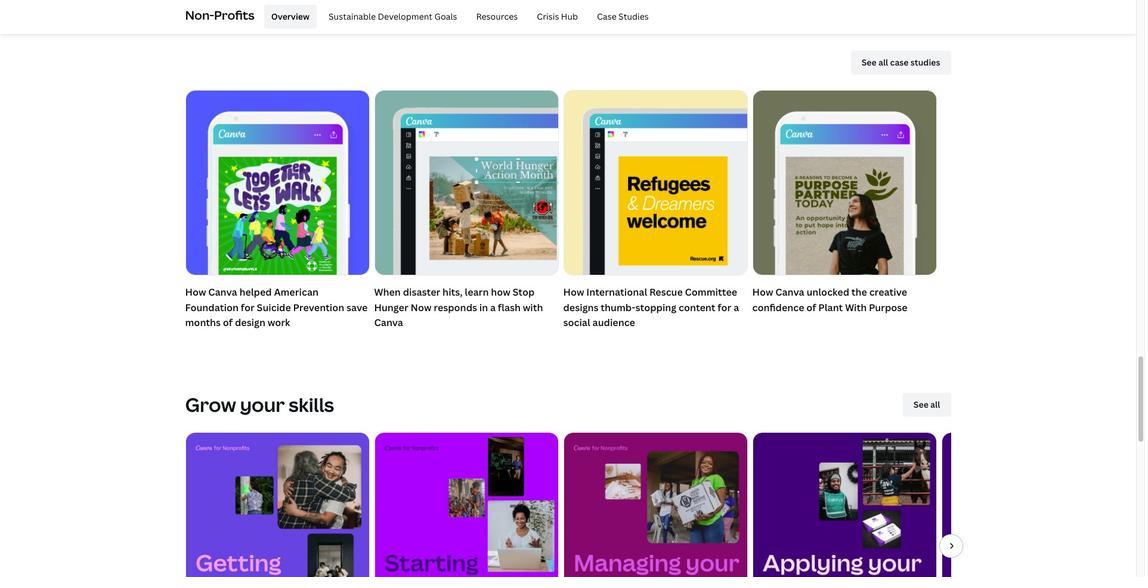 Task type: vqa. For each thing, say whether or not it's contained in the screenshot.
BLACK AND BROWN MODERN URBAN OUTFIT RECOMMENDATIONS YOUTUBE THUMBNAIL
no



Task type: describe. For each thing, give the bounding box(es) containing it.
hits,
[[443, 286, 463, 299]]

design
[[235, 316, 265, 330]]

canva for helped
[[208, 286, 237, 299]]

non-
[[185, 7, 214, 23]]

how international rescue committee designs thumb-stopping content for a social audience
[[564, 286, 739, 330]]

a inside the how international rescue committee designs thumb-stopping content for a social audience
[[734, 301, 739, 314]]

content
[[679, 301, 716, 314]]

suicide
[[257, 301, 291, 314]]

purpose
[[869, 301, 908, 314]]

when
[[374, 286, 401, 299]]

disaster
[[403, 286, 441, 299]]

hunger
[[374, 301, 409, 314]]

learn
[[465, 286, 489, 299]]

profits
[[214, 7, 255, 23]]

the
[[852, 286, 867, 299]]

creative
[[870, 286, 908, 299]]

non-profits
[[185, 7, 255, 23]]

overview
[[271, 11, 310, 22]]

american
[[274, 286, 319, 299]]

how canva helped american foundation for suicide prevention save months of design work
[[185, 286, 368, 330]]

prevention
[[293, 301, 344, 314]]

crisis
[[537, 11, 559, 22]]

for inside 'how canva helped american foundation for suicide prevention save months of design work'
[[241, 301, 255, 314]]

save
[[347, 301, 368, 314]]

skills
[[289, 392, 334, 418]]

months
[[185, 316, 221, 330]]

now
[[411, 301, 432, 314]]

flash
[[498, 301, 521, 314]]

hub
[[561, 11, 578, 22]]

international rescue committee image
[[564, 91, 747, 275]]

when disaster hits, learn how stop hunger now responds in a flash with canva
[[374, 286, 543, 330]]

plant foundation image
[[753, 91, 936, 275]]

how for how international rescue committee designs thumb-stopping content for a social audience
[[564, 286, 584, 299]]

sustainable development goals
[[329, 11, 457, 22]]

sustainable
[[329, 11, 376, 22]]

how for how canva helped american foundation for suicide prevention save months of design work
[[185, 286, 206, 299]]

how canva unlocked the creative confidence of plant with purpose
[[753, 286, 908, 314]]

how canva unlocked the creative confidence of plant with purpose link
[[753, 90, 937, 318]]

stop hunger now image
[[375, 91, 558, 275]]

rescue
[[650, 286, 683, 299]]



Task type: locate. For each thing, give the bounding box(es) containing it.
case studies link
[[590, 5, 656, 29]]

how up designs at the bottom of page
[[564, 286, 584, 299]]

of inside 'how canva helped american foundation for suicide prevention save months of design work'
[[223, 316, 233, 330]]

for up design
[[241, 301, 255, 314]]

work
[[268, 316, 290, 330]]

1 how from the left
[[185, 286, 206, 299]]

1 for from the left
[[241, 301, 255, 314]]

how inside 'how canva helped american foundation for suicide prevention save months of design work'
[[185, 286, 206, 299]]

how up confidence
[[753, 286, 774, 299]]

1 a from the left
[[490, 301, 496, 314]]

case
[[597, 11, 617, 22]]

foundation
[[185, 301, 239, 314]]

1 vertical spatial of
[[223, 316, 233, 330]]

for inside the how international rescue committee designs thumb-stopping content for a social audience
[[718, 301, 732, 314]]

for
[[241, 301, 255, 314], [718, 301, 732, 314]]

of down foundation
[[223, 316, 233, 330]]

crisis hub link
[[530, 5, 585, 29]]

canva
[[208, 286, 237, 299], [776, 286, 805, 299], [374, 316, 403, 330]]

resources link
[[469, 5, 525, 29]]

2 horizontal spatial canva
[[776, 286, 805, 299]]

your
[[240, 392, 285, 418]]

how
[[491, 286, 511, 299]]

stopping
[[636, 301, 677, 314]]

a
[[490, 301, 496, 314], [734, 301, 739, 314]]

helped
[[239, 286, 272, 299]]

thumb-
[[601, 301, 636, 314]]

how canva helped american foundation for suicide prevention save months of design work link
[[185, 90, 370, 333]]

how international rescue committee designs thumb-stopping content for a social audience link
[[564, 90, 748, 333]]

0 vertical spatial of
[[807, 301, 817, 314]]

audience
[[593, 316, 635, 330]]

stop
[[513, 286, 535, 299]]

canva for unlocked
[[776, 286, 805, 299]]

committee
[[685, 286, 737, 299]]

of left plant
[[807, 301, 817, 314]]

a right in
[[490, 301, 496, 314]]

0 horizontal spatial of
[[223, 316, 233, 330]]

menu bar containing overview
[[259, 5, 656, 29]]

1 horizontal spatial how
[[564, 286, 584, 299]]

1 horizontal spatial for
[[718, 301, 732, 314]]

canva inside how canva unlocked the creative confidence of plant with purpose
[[776, 286, 805, 299]]

how
[[185, 286, 206, 299], [564, 286, 584, 299], [753, 286, 774, 299]]

responds
[[434, 301, 477, 314]]

0 horizontal spatial how
[[185, 286, 206, 299]]

2 how from the left
[[564, 286, 584, 299]]

menu bar
[[259, 5, 656, 29]]

0 horizontal spatial canva
[[208, 286, 237, 299]]

for down committee
[[718, 301, 732, 314]]

with
[[523, 301, 543, 314]]

confidence
[[753, 301, 805, 314]]

1 horizontal spatial a
[[734, 301, 739, 314]]

grow
[[185, 392, 236, 418]]

plant
[[819, 301, 843, 314]]

with
[[845, 301, 867, 314]]

2 for from the left
[[718, 301, 732, 314]]

studies
[[619, 11, 649, 22]]

goals
[[435, 11, 457, 22]]

canva inside 'how canva helped american foundation for suicide prevention save months of design work'
[[208, 286, 237, 299]]

unlocked
[[807, 286, 850, 299]]

social
[[564, 316, 591, 330]]

how up foundation
[[185, 286, 206, 299]]

2 horizontal spatial how
[[753, 286, 774, 299]]

a inside when disaster hits, learn how stop hunger now responds in a flash with canva
[[490, 301, 496, 314]]

1 horizontal spatial of
[[807, 301, 817, 314]]

3 how from the left
[[753, 286, 774, 299]]

of inside how canva unlocked the creative confidence of plant with purpose
[[807, 301, 817, 314]]

in
[[480, 301, 488, 314]]

international
[[587, 286, 647, 299]]

1 horizontal spatial canva
[[374, 316, 403, 330]]

canva down hunger
[[374, 316, 403, 330]]

canva inside when disaster hits, learn how stop hunger now responds in a flash with canva
[[374, 316, 403, 330]]

development
[[378, 11, 433, 22]]

grow your skills
[[185, 392, 334, 418]]

designs
[[564, 301, 599, 314]]

of
[[807, 301, 817, 314], [223, 316, 233, 330]]

american foundation image
[[186, 91, 369, 275]]

crisis hub
[[537, 11, 578, 22]]

sustainable development goals link
[[322, 5, 464, 29]]

how inside how canva unlocked the creative confidence of plant with purpose
[[753, 286, 774, 299]]

case studies
[[597, 11, 649, 22]]

2 a from the left
[[734, 301, 739, 314]]

how inside the how international rescue committee designs thumb-stopping content for a social audience
[[564, 286, 584, 299]]

how for how canva unlocked the creative confidence of plant with purpose
[[753, 286, 774, 299]]

a down committee
[[734, 301, 739, 314]]

0 horizontal spatial a
[[490, 301, 496, 314]]

canva up foundation
[[208, 286, 237, 299]]

canva up confidence
[[776, 286, 805, 299]]

overview link
[[264, 5, 317, 29]]

when disaster hits, learn how stop hunger now responds in a flash with canva link
[[374, 90, 559, 333]]

resources
[[476, 11, 518, 22]]

0 horizontal spatial for
[[241, 301, 255, 314]]



